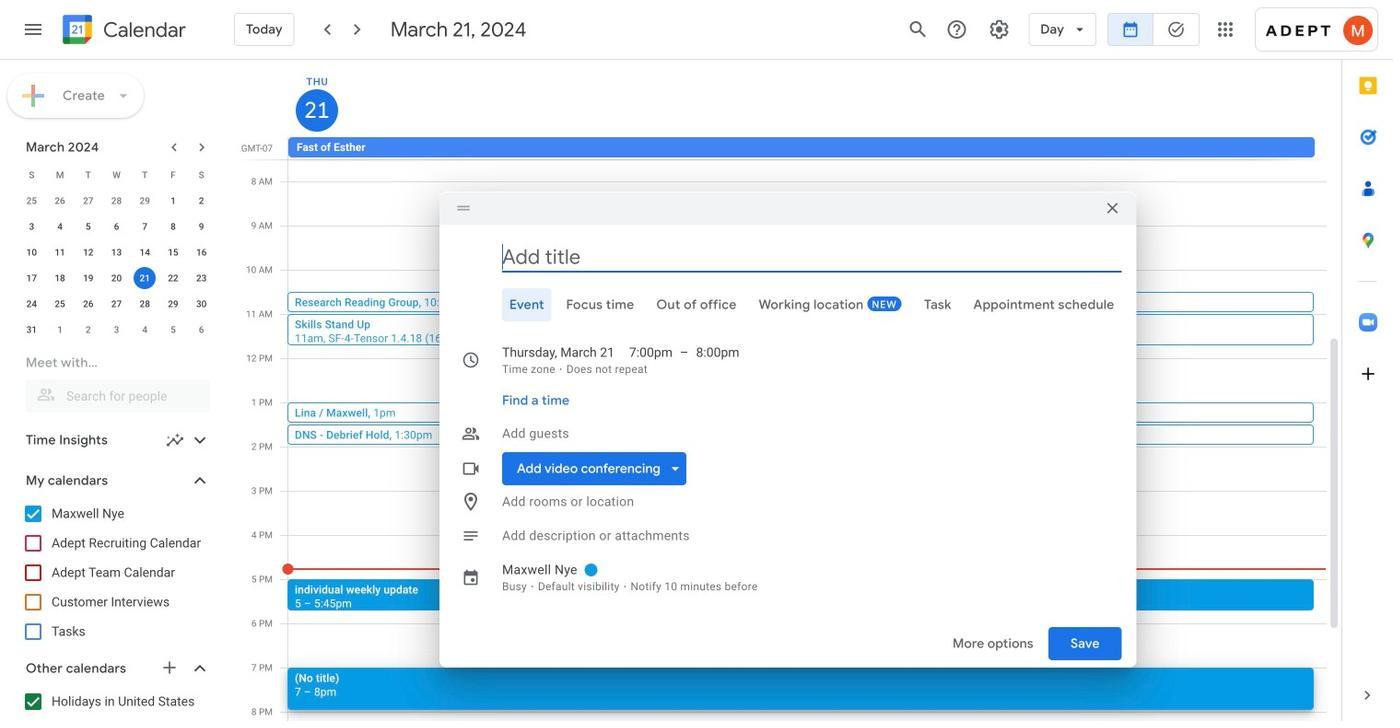 Task type: locate. For each thing, give the bounding box(es) containing it.
3 element
[[21, 216, 43, 238]]

24 element
[[21, 293, 43, 315]]

february 26 element
[[49, 190, 71, 212]]

1 horizontal spatial tab list
[[1343, 60, 1394, 670]]

main drawer image
[[22, 18, 44, 41]]

20 element
[[106, 267, 128, 289]]

17 element
[[21, 267, 43, 289]]

add other calendars image
[[160, 659, 179, 677]]

april 2 element
[[77, 319, 99, 341]]

11 element
[[49, 241, 71, 264]]

february 28 element
[[106, 190, 128, 212]]

9 element
[[190, 216, 213, 238]]

to element
[[680, 344, 689, 362]]

0 horizontal spatial tab list
[[454, 288, 1122, 322]]

22 element
[[162, 267, 184, 289]]

grid
[[236, 60, 1342, 722]]

april 5 element
[[162, 319, 184, 341]]

31 element
[[21, 319, 43, 341]]

None search field
[[0, 347, 229, 413]]

27 element
[[106, 293, 128, 315]]

23 element
[[190, 267, 213, 289]]

8 element
[[162, 216, 184, 238]]

5 element
[[77, 216, 99, 238]]

april 1 element
[[49, 319, 71, 341]]

april 4 element
[[134, 319, 156, 341]]

heading inside calendar element
[[100, 19, 186, 41]]

april 6 element
[[190, 319, 213, 341]]

12 element
[[77, 241, 99, 264]]

heading
[[100, 19, 186, 41]]

row group
[[18, 188, 216, 343]]

tab list
[[1343, 60, 1394, 670], [454, 288, 1122, 322]]

cell
[[131, 265, 159, 291]]

settings menu image
[[988, 18, 1010, 41]]

15 element
[[162, 241, 184, 264]]

row
[[280, 137, 1342, 159], [18, 162, 216, 188], [18, 188, 216, 214], [18, 214, 216, 240], [18, 240, 216, 265], [18, 265, 216, 291], [18, 291, 216, 317], [18, 317, 216, 343]]



Task type: describe. For each thing, give the bounding box(es) containing it.
my calendars list
[[4, 500, 229, 647]]

21, today element
[[134, 267, 156, 289]]

1 element
[[162, 190, 184, 212]]

25 element
[[49, 293, 71, 315]]

19 element
[[77, 267, 99, 289]]

new element
[[868, 297, 902, 312]]

7 element
[[134, 216, 156, 238]]

thursday, march 21, today element
[[296, 89, 338, 132]]

2 element
[[190, 190, 213, 212]]

april 3 element
[[106, 319, 128, 341]]

29 element
[[162, 293, 184, 315]]

6 element
[[106, 216, 128, 238]]

other calendars list
[[4, 688, 229, 722]]

4 element
[[49, 216, 71, 238]]

Add title text field
[[502, 243, 1122, 271]]

16 element
[[190, 241, 213, 264]]

february 29 element
[[134, 190, 156, 212]]

10 element
[[21, 241, 43, 264]]

calendar element
[[59, 11, 186, 52]]

28 element
[[134, 293, 156, 315]]

february 25 element
[[21, 190, 43, 212]]

30 element
[[190, 293, 213, 315]]

13 element
[[106, 241, 128, 264]]

Search for people to meet text field
[[37, 380, 199, 413]]

26 element
[[77, 293, 99, 315]]

february 27 element
[[77, 190, 99, 212]]

march 2024 grid
[[18, 162, 216, 343]]

18 element
[[49, 267, 71, 289]]

cell inside 'march 2024' grid
[[131, 265, 159, 291]]

14 element
[[134, 241, 156, 264]]



Task type: vqa. For each thing, say whether or not it's contained in the screenshot.
16 element
yes



